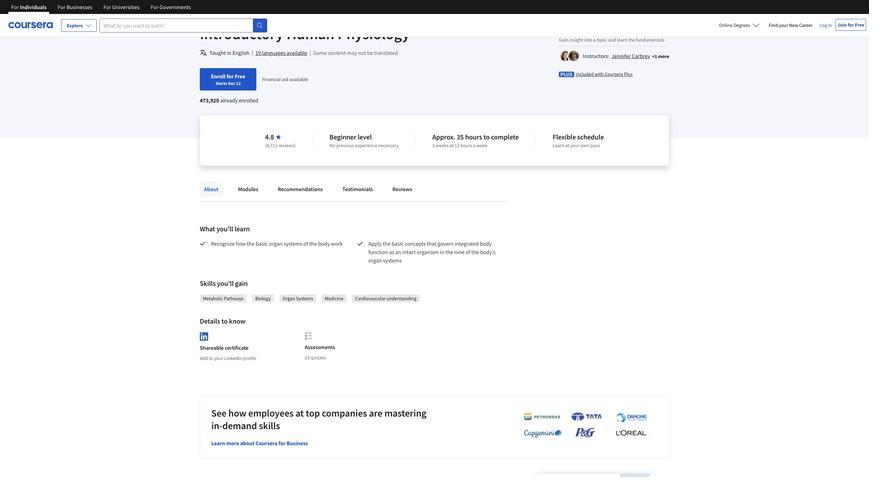 Task type: describe. For each thing, give the bounding box(es) containing it.
apply the basic concepts that govern integrated body function as an intact organism in the nine of the body's organ systems
[[369, 240, 497, 264]]

experience
[[355, 142, 378, 149]]

function
[[369, 249, 388, 256]]

reviews
[[393, 186, 413, 193]]

23
[[305, 355, 310, 361]]

organ
[[283, 295, 295, 302]]

how for recognize
[[236, 240, 246, 247]]

universities
[[112, 3, 140, 10]]

+1 more button
[[653, 53, 670, 60]]

0 vertical spatial of
[[304, 240, 308, 247]]

know
[[229, 317, 246, 326]]

in
[[829, 22, 833, 28]]

metabolic pathways link
[[203, 295, 244, 302]]

languages
[[262, 49, 286, 56]]

jennifer
[[612, 52, 631, 59]]

the right recognize
[[247, 240, 255, 247]]

medicine
[[325, 295, 344, 302]]

modules
[[238, 186, 259, 193]]

new
[[790, 22, 799, 28]]

approx.
[[433, 133, 456, 141]]

for for enroll
[[227, 73, 234, 80]]

pathways
[[224, 295, 244, 302]]

degrees
[[734, 22, 751, 28]]

cardiovascular
[[356, 295, 386, 302]]

of inside "apply the basic concepts that govern integrated body function as an intact organism in the nine of the body's organ systems"
[[466, 249, 471, 256]]

organ systems link
[[283, 295, 313, 302]]

career
[[800, 22, 814, 28]]

into
[[585, 37, 593, 43]]

reviews)
[[279, 142, 296, 149]]

starts
[[216, 80, 227, 86]]

and
[[609, 37, 617, 43]]

to for know
[[222, 317, 228, 326]]

11
[[455, 142, 460, 149]]

content
[[328, 49, 346, 56]]

log in
[[821, 22, 833, 28]]

aid
[[282, 76, 289, 83]]

be
[[367, 49, 373, 56]]

online degrees
[[720, 22, 751, 28]]

medicine link
[[325, 295, 344, 302]]

1 vertical spatial coursera
[[256, 440, 278, 447]]

necessary
[[379, 142, 399, 149]]

translated
[[374, 49, 398, 56]]

own
[[581, 142, 590, 149]]

the up 'as' at the left of the page
[[383, 240, 391, 247]]

complete
[[492, 133, 519, 141]]

find your new career
[[770, 22, 814, 28]]

as
[[389, 249, 395, 256]]

not
[[358, 49, 366, 56]]

cardiovascular understanding link
[[356, 295, 417, 302]]

english
[[233, 49, 250, 56]]

for for businesses
[[58, 3, 65, 10]]

enrolled
[[239, 97, 259, 104]]

at inside approx. 35 hours to complete 3 weeks at 11 hours a week
[[450, 142, 454, 149]]

shareable
[[200, 344, 224, 351]]

financial aid available
[[262, 76, 308, 83]]

introductory
[[200, 24, 284, 43]]

for for governments
[[151, 3, 159, 10]]

log in link
[[817, 21, 836, 29]]

(4,711 reviews)
[[265, 142, 296, 149]]

your inside flexible schedule learn at your own pace
[[571, 142, 580, 149]]

about
[[240, 440, 255, 447]]

some
[[314, 49, 327, 56]]

emma jakoi image
[[569, 51, 580, 61]]

govern
[[438, 240, 454, 247]]

body inside "apply the basic concepts that govern integrated body function as an intact organism in the nine of the body's organ systems"
[[480, 240, 492, 247]]

more inside instructors: jennifer carbrey +1 more
[[659, 53, 670, 59]]

jennifer carbrey link
[[612, 52, 651, 59]]

details to know
[[200, 317, 246, 326]]

coursera image
[[8, 20, 53, 31]]

4.8
[[265, 133, 274, 141]]

organism
[[417, 249, 439, 256]]

are
[[369, 407, 383, 420]]

recommendations link
[[274, 181, 327, 197]]

governments
[[160, 3, 191, 10]]

for businesses
[[58, 3, 92, 10]]

mastering
[[385, 407, 427, 420]]

beginner level no previous experience necessary
[[330, 133, 399, 149]]

coursera career certificate image
[[538, 474, 654, 477]]

concepts
[[405, 240, 426, 247]]

0 horizontal spatial systems
[[284, 240, 303, 247]]

topic
[[597, 37, 608, 43]]

(4,711
[[265, 142, 278, 149]]

explore
[[67, 22, 83, 29]]

what you'll learn
[[200, 224, 250, 233]]

an
[[396, 249, 402, 256]]

banner navigation
[[6, 0, 197, 14]]

week
[[477, 142, 488, 149]]

19
[[256, 49, 261, 56]]

see how employees at top companies are mastering in-demand skills
[[212, 407, 427, 432]]

2 vertical spatial your
[[214, 355, 224, 361]]

shareable certificate
[[200, 344, 249, 351]]

12
[[236, 80, 241, 86]]

log
[[821, 22, 828, 28]]

19 languages available
[[256, 49, 308, 56]]

understanding
[[387, 295, 417, 302]]

some content may not be translated
[[314, 49, 398, 56]]

certificate
[[225, 344, 249, 351]]

a inside approx. 35 hours to complete 3 weeks at 11 hours a week
[[474, 142, 476, 149]]

jennifer carbrey image
[[561, 51, 571, 61]]

enroll for free starts dec 12
[[211, 73, 246, 86]]



Task type: vqa. For each thing, say whether or not it's contained in the screenshot.
Is in what is prompt engineering? definition and examples
no



Task type: locate. For each thing, give the bounding box(es) containing it.
for left governments
[[151, 3, 159, 10]]

assessments
[[305, 344, 335, 351]]

available right aid
[[290, 76, 308, 83]]

learn more about coursera for business
[[212, 440, 308, 447]]

the down govern
[[446, 249, 454, 256]]

0 horizontal spatial your
[[214, 355, 224, 361]]

learn inside flexible schedule learn at your own pace
[[553, 142, 565, 149]]

coursera plus image
[[560, 72, 575, 77]]

0 horizontal spatial organ
[[269, 240, 283, 247]]

find
[[770, 22, 779, 28]]

your down shareable certificate
[[214, 355, 224, 361]]

4 for from the left
[[151, 3, 159, 10]]

0 vertical spatial learn
[[618, 37, 628, 43]]

a right into
[[594, 37, 596, 43]]

how
[[236, 240, 246, 247], [229, 407, 247, 420]]

instructors:
[[583, 52, 610, 59]]

1 horizontal spatial coursera
[[605, 71, 624, 77]]

online degrees button
[[714, 17, 766, 33]]

join for free link
[[836, 19, 867, 31]]

0 horizontal spatial learn
[[212, 440, 225, 447]]

with
[[595, 71, 604, 77]]

available for 19 languages available
[[287, 49, 308, 56]]

of
[[304, 240, 308, 247], [466, 249, 471, 256]]

0 horizontal spatial a
[[474, 142, 476, 149]]

hours up week
[[466, 133, 483, 141]]

1 vertical spatial how
[[229, 407, 247, 420]]

0 vertical spatial you'll
[[217, 224, 233, 233]]

available down introductory human physiology
[[287, 49, 308, 56]]

nine
[[455, 249, 465, 256]]

no
[[330, 142, 336, 149]]

1 horizontal spatial basic
[[392, 240, 404, 247]]

1 for from the left
[[11, 3, 19, 10]]

for up dec
[[227, 73, 234, 80]]

What do you want to learn? text field
[[100, 18, 254, 32]]

0 vertical spatial hours
[[466, 133, 483, 141]]

basic
[[256, 240, 268, 247], [392, 240, 404, 247]]

recognize how the basic organ systems of the body work
[[211, 240, 344, 247]]

for right join
[[849, 22, 855, 28]]

organ inside "apply the basic concepts that govern integrated body function as an intact organism in the nine of the body's organ systems"
[[369, 257, 382, 264]]

included
[[576, 71, 594, 77]]

1 vertical spatial a
[[474, 142, 476, 149]]

carbrey
[[633, 52, 651, 59]]

to inside approx. 35 hours to complete 3 weeks at 11 hours a week
[[484, 133, 490, 141]]

human
[[287, 24, 335, 43]]

0 horizontal spatial more
[[226, 440, 239, 447]]

+1
[[653, 53, 658, 59]]

at down flexible
[[566, 142, 570, 149]]

taught
[[210, 49, 226, 56]]

1 horizontal spatial of
[[466, 249, 471, 256]]

skills you'll gain
[[200, 279, 248, 288]]

learn
[[618, 37, 628, 43], [235, 224, 250, 233]]

enroll
[[211, 73, 226, 80]]

1 vertical spatial for
[[227, 73, 234, 80]]

free inside the 'join for free' link
[[856, 22, 865, 28]]

for left the universities
[[103, 3, 111, 10]]

for
[[11, 3, 19, 10], [58, 3, 65, 10], [103, 3, 111, 10], [151, 3, 159, 10]]

online
[[720, 22, 733, 28]]

1 horizontal spatial body
[[480, 240, 492, 247]]

reviews link
[[389, 181, 417, 197]]

body up body's
[[480, 240, 492, 247]]

1 vertical spatial free
[[235, 73, 246, 80]]

for left 'individuals'
[[11, 3, 19, 10]]

2 horizontal spatial for
[[849, 22, 855, 28]]

3 for from the left
[[103, 3, 111, 10]]

learn right the and
[[618, 37, 628, 43]]

2 horizontal spatial your
[[780, 22, 789, 28]]

1 horizontal spatial at
[[450, 142, 454, 149]]

recommendations
[[278, 186, 323, 193]]

0 horizontal spatial learn
[[235, 224, 250, 233]]

schedule
[[578, 133, 605, 141]]

1 horizontal spatial your
[[571, 142, 580, 149]]

0 vertical spatial for
[[849, 22, 855, 28]]

0 vertical spatial learn
[[553, 142, 565, 149]]

learn up recognize
[[235, 224, 250, 233]]

at inside see how employees at top companies are mastering in-demand skills
[[296, 407, 304, 420]]

2 horizontal spatial to
[[484, 133, 490, 141]]

0 horizontal spatial basic
[[256, 240, 268, 247]]

in right taught at the top of page
[[227, 49, 232, 56]]

473,920
[[200, 97, 219, 104]]

systems
[[296, 295, 313, 302]]

at for flexible schedule learn at your own pace
[[566, 142, 570, 149]]

1 horizontal spatial learn
[[618, 37, 628, 43]]

how for see
[[229, 407, 247, 420]]

for governments
[[151, 3, 191, 10]]

basic inside "apply the basic concepts that govern integrated body function as an intact organism in the nine of the body's organ systems"
[[392, 240, 404, 247]]

learn down flexible
[[553, 142, 565, 149]]

at left top
[[296, 407, 304, 420]]

introductory human physiology
[[200, 24, 410, 43]]

1 horizontal spatial free
[[856, 22, 865, 28]]

at
[[450, 142, 454, 149], [566, 142, 570, 149], [296, 407, 304, 420]]

0 vertical spatial to
[[484, 133, 490, 141]]

0 vertical spatial in
[[227, 49, 232, 56]]

for for join
[[849, 22, 855, 28]]

businesses
[[67, 3, 92, 10]]

apply
[[369, 240, 382, 247]]

individuals
[[20, 3, 47, 10]]

1 vertical spatial organ
[[369, 257, 382, 264]]

level
[[358, 133, 372, 141]]

details
[[200, 317, 220, 326]]

to
[[484, 133, 490, 141], [222, 317, 228, 326], [209, 355, 213, 361]]

how right see
[[229, 407, 247, 420]]

how right recognize
[[236, 240, 246, 247]]

beginner
[[330, 133, 357, 141]]

you'll for what
[[217, 224, 233, 233]]

financial aid available button
[[262, 76, 308, 83]]

1 vertical spatial in
[[440, 249, 445, 256]]

you'll up recognize
[[217, 224, 233, 233]]

the left work
[[310, 240, 317, 247]]

hours right '11'
[[461, 142, 473, 149]]

at left '11'
[[450, 142, 454, 149]]

available for financial aid available
[[290, 76, 308, 83]]

how inside see how employees at top companies are mastering in-demand skills
[[229, 407, 247, 420]]

1 vertical spatial hours
[[461, 142, 473, 149]]

free inside enroll for free starts dec 12
[[235, 73, 246, 80]]

1 horizontal spatial systems
[[383, 257, 402, 264]]

1 vertical spatial more
[[226, 440, 239, 447]]

0 vertical spatial coursera
[[605, 71, 624, 77]]

2 horizontal spatial at
[[566, 142, 570, 149]]

0 horizontal spatial to
[[209, 355, 213, 361]]

0 horizontal spatial body
[[318, 240, 330, 247]]

to right add
[[209, 355, 213, 361]]

more right +1
[[659, 53, 670, 59]]

for inside enroll for free starts dec 12
[[227, 73, 234, 80]]

1 horizontal spatial learn
[[553, 142, 565, 149]]

1 horizontal spatial in
[[440, 249, 445, 256]]

integrated
[[455, 240, 479, 247]]

1 vertical spatial available
[[290, 76, 308, 83]]

organ systems
[[283, 295, 313, 302]]

dec
[[228, 80, 235, 86]]

0 vertical spatial free
[[856, 22, 865, 28]]

the up the jennifer carbrey link
[[629, 37, 636, 43]]

1 basic from the left
[[256, 240, 268, 247]]

0 horizontal spatial coursera
[[256, 440, 278, 447]]

biology
[[256, 295, 271, 302]]

your
[[780, 22, 789, 28], [571, 142, 580, 149], [214, 355, 224, 361]]

to for your
[[209, 355, 213, 361]]

biology link
[[256, 295, 271, 302]]

1 vertical spatial systems
[[383, 257, 402, 264]]

insight
[[570, 37, 584, 43]]

in inside "apply the basic concepts that govern integrated body function as an intact organism in the nine of the body's organ systems"
[[440, 249, 445, 256]]

0 vertical spatial available
[[287, 49, 308, 56]]

in down govern
[[440, 249, 445, 256]]

duke university image
[[200, 3, 266, 19]]

0 horizontal spatial of
[[304, 240, 308, 247]]

for for universities
[[103, 3, 111, 10]]

0 horizontal spatial free
[[235, 73, 246, 80]]

top
[[306, 407, 320, 420]]

for for individuals
[[11, 3, 19, 10]]

at for see how employees at top companies are mastering in-demand skills
[[296, 407, 304, 420]]

the down integrated
[[472, 249, 480, 256]]

to up week
[[484, 133, 490, 141]]

may
[[347, 49, 357, 56]]

for left "businesses"
[[58, 3, 65, 10]]

0 horizontal spatial at
[[296, 407, 304, 420]]

1 horizontal spatial for
[[279, 440, 286, 447]]

flexible
[[553, 133, 577, 141]]

coursera down skills
[[256, 440, 278, 447]]

learn down in-
[[212, 440, 225, 447]]

of left work
[[304, 240, 308, 247]]

1 horizontal spatial to
[[222, 317, 228, 326]]

coursera enterprise logos image
[[514, 412, 654, 442]]

gain
[[560, 37, 569, 43]]

systems inside "apply the basic concepts that govern integrated body function as an intact organism in the nine of the body's organ systems"
[[383, 257, 402, 264]]

learn
[[553, 142, 565, 149], [212, 440, 225, 447]]

1 horizontal spatial a
[[594, 37, 596, 43]]

to left "know"
[[222, 317, 228, 326]]

1 vertical spatial you'll
[[217, 279, 234, 288]]

for left business
[[279, 440, 286, 447]]

coursera left plus
[[605, 71, 624, 77]]

employees
[[249, 407, 294, 420]]

0 horizontal spatial in
[[227, 49, 232, 56]]

you'll up the metabolic pathways
[[217, 279, 234, 288]]

0 vertical spatial your
[[780, 22, 789, 28]]

plus
[[625, 71, 633, 77]]

cardiovascular understanding
[[356, 295, 417, 302]]

more left about
[[226, 440, 239, 447]]

1 vertical spatial your
[[571, 142, 580, 149]]

at inside flexible schedule learn at your own pace
[[566, 142, 570, 149]]

23 quizzes
[[305, 355, 326, 361]]

a left week
[[474, 142, 476, 149]]

free right join
[[856, 22, 865, 28]]

skills
[[200, 279, 216, 288]]

in
[[227, 49, 232, 56], [440, 249, 445, 256]]

skills
[[259, 420, 280, 432]]

1 vertical spatial learn
[[235, 224, 250, 233]]

hours
[[466, 133, 483, 141], [461, 142, 473, 149]]

1 vertical spatial learn
[[212, 440, 225, 447]]

2 body from the left
[[480, 240, 492, 247]]

quizzes
[[311, 355, 326, 361]]

pace
[[591, 142, 601, 149]]

free for join
[[856, 22, 865, 28]]

None search field
[[100, 18, 268, 32]]

1 horizontal spatial more
[[659, 53, 670, 59]]

2 vertical spatial to
[[209, 355, 213, 361]]

your right find
[[780, 22, 789, 28]]

473,920 already enrolled
[[200, 97, 259, 104]]

of down integrated
[[466, 249, 471, 256]]

1 vertical spatial of
[[466, 249, 471, 256]]

free for enroll
[[235, 73, 246, 80]]

your left own
[[571, 142, 580, 149]]

0 vertical spatial more
[[659, 53, 670, 59]]

0 vertical spatial systems
[[284, 240, 303, 247]]

body left work
[[318, 240, 330, 247]]

free up 12
[[235, 73, 246, 80]]

metabolic
[[203, 295, 223, 302]]

0 vertical spatial how
[[236, 240, 246, 247]]

1 body from the left
[[318, 240, 330, 247]]

intact
[[403, 249, 416, 256]]

0 vertical spatial organ
[[269, 240, 283, 247]]

recognize
[[211, 240, 235, 247]]

business
[[287, 440, 308, 447]]

1 horizontal spatial organ
[[369, 257, 382, 264]]

available inside "19 languages available" button
[[287, 49, 308, 56]]

0 vertical spatial a
[[594, 37, 596, 43]]

for individuals
[[11, 3, 47, 10]]

2 basic from the left
[[392, 240, 404, 247]]

2 vertical spatial for
[[279, 440, 286, 447]]

1 vertical spatial to
[[222, 317, 228, 326]]

gain
[[235, 279, 248, 288]]

approx. 35 hours to complete 3 weeks at 11 hours a week
[[433, 133, 519, 149]]

you'll for skills
[[217, 279, 234, 288]]

2 for from the left
[[58, 3, 65, 10]]

0 horizontal spatial for
[[227, 73, 234, 80]]

more
[[659, 53, 670, 59], [226, 440, 239, 447]]



